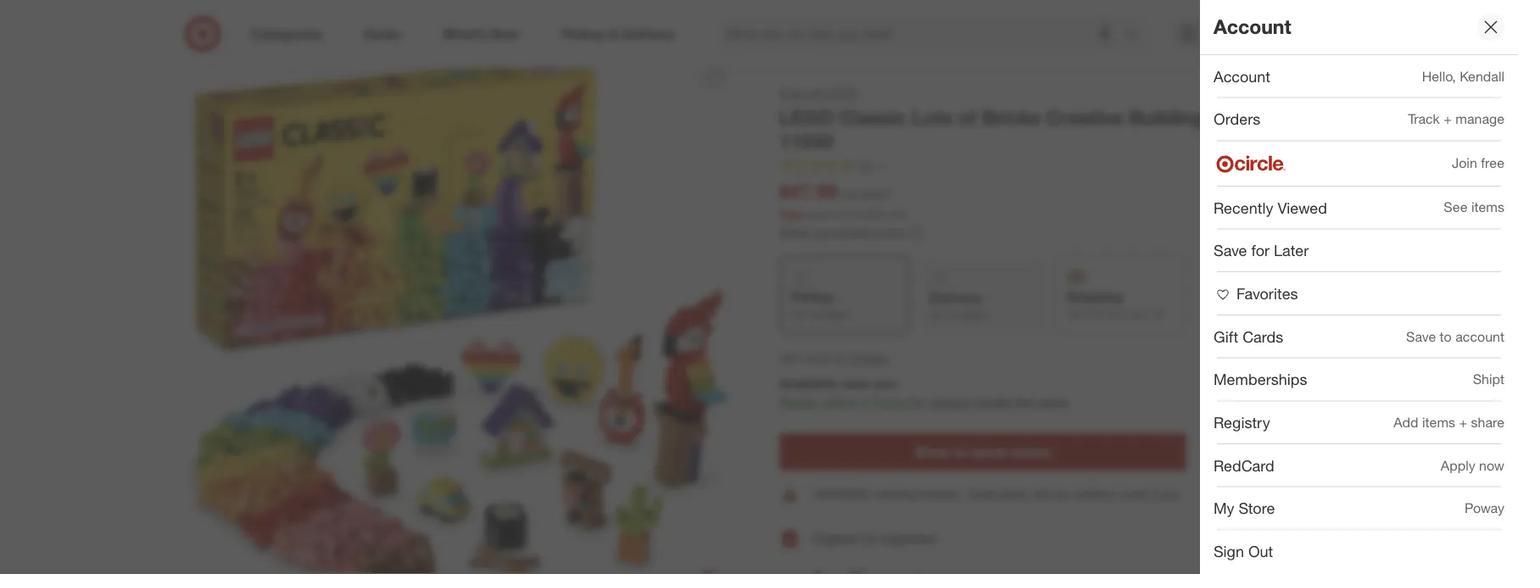 Task type: describe. For each thing, give the bounding box(es) containing it.
account dialog
[[1200, 0, 1518, 574]]

parts.
[[999, 487, 1030, 502]]

my
[[1214, 499, 1235, 518]]

it
[[1086, 308, 1091, 321]]

all
[[811, 86, 823, 101]]

save to account
[[1406, 328, 1505, 345]]

hours
[[873, 395, 907, 411]]

2 / from the left
[[249, 15, 253, 30]]

for left children
[[1055, 487, 1069, 502]]

25 link
[[779, 157, 889, 177]]

of
[[958, 105, 977, 129]]

for inside available near you ready within 2 hours for pickup inside the store
[[911, 395, 927, 411]]

choking
[[876, 487, 917, 502]]

bricks
[[982, 105, 1041, 129]]

delivery
[[929, 289, 982, 306]]

under
[[1118, 487, 1149, 502]]

track + manage
[[1408, 111, 1505, 127]]

by
[[1094, 308, 1105, 321]]

to
[[1440, 328, 1452, 345]]

search button
[[1117, 15, 1157, 56]]

in-
[[954, 443, 971, 460]]

0 horizontal spatial building
[[257, 15, 300, 30]]

nov
[[1131, 308, 1149, 321]]

show
[[915, 443, 951, 460]]

hi, kendall
[[1207, 26, 1264, 41]]

(
[[864, 208, 867, 221]]

classic
[[839, 105, 907, 129]]

inside
[[975, 395, 1011, 411]]

add items + share
[[1394, 414, 1505, 431]]

$
[[831, 208, 836, 221]]

later
[[1274, 241, 1309, 260]]

purchased
[[814, 225, 870, 240]]

1 account from the top
[[1214, 15, 1291, 39]]

building sets & blocks link
[[257, 15, 377, 30]]

1 / from the left
[[215, 15, 219, 30]]

save for save for later
[[1214, 241, 1247, 260]]

25
[[859, 158, 872, 173]]

1 & from the left
[[330, 15, 338, 30]]

you
[[874, 375, 897, 392]]

at
[[834, 349, 846, 366]]

hi,
[[1207, 26, 1221, 41]]

online
[[873, 225, 905, 240]]

delivery not available
[[929, 289, 988, 322]]

memberships
[[1214, 370, 1307, 389]]

pickup not available
[[790, 289, 849, 321]]

3 / from the left
[[380, 15, 384, 30]]

20
[[867, 208, 878, 221]]

pickup
[[931, 395, 971, 411]]

items for registry
[[1422, 414, 1455, 431]]

warning:
[[813, 487, 872, 502]]

hello, kendall
[[1422, 68, 1505, 84]]

2 & from the left
[[461, 15, 469, 30]]

creative
[[1046, 105, 1123, 129]]

toys link
[[222, 15, 246, 30]]

sign out link
[[1200, 530, 1518, 573]]

lego classic lots of bricks creative building toys set 11030, 1 of 8 image
[[179, 48, 739, 574]]

11030
[[779, 130, 834, 153]]

sign
[[1214, 542, 1244, 561]]

children
[[1073, 487, 1115, 502]]

registry
[[1214, 413, 1270, 432]]

shipt
[[1473, 371, 1505, 388]]

out
[[1248, 542, 1273, 561]]

ready
[[779, 395, 818, 411]]

eligible for registries
[[813, 530, 937, 547]]

not left sold at the bottom right
[[779, 349, 801, 366]]

for right eligible
[[861, 530, 877, 547]]

)
[[903, 208, 905, 221]]

1 vertical spatial lego
[[779, 105, 834, 129]]

stock
[[971, 443, 1007, 460]]

viewed
[[1278, 198, 1327, 216]]

building sets & kits link
[[388, 15, 492, 30]]

cards
[[1243, 327, 1283, 346]]

target link
[[179, 15, 211, 30]]

reg
[[841, 188, 855, 201]]

save for later
[[1214, 241, 1309, 260]]

available near you ready within 2 hours for pickup inside the store
[[779, 375, 1068, 411]]

not right parts.
[[1033, 487, 1052, 502]]

show in-stock stores button
[[779, 433, 1187, 471]]

show in-stock stores
[[915, 443, 1051, 460]]

available for delivery
[[948, 309, 988, 322]]

sun,
[[1108, 308, 1128, 321]]



Task type: locate. For each thing, give the bounding box(es) containing it.
favorites
[[1237, 284, 1298, 303]]

sets left blocks
[[303, 15, 327, 30]]

available inside pickup not available
[[810, 308, 849, 321]]

0 horizontal spatial poway
[[850, 349, 890, 366]]

/
[[215, 15, 219, 30], [249, 15, 253, 30], [380, 15, 384, 30]]

building for lego
[[1129, 105, 1204, 129]]

join free link
[[1200, 141, 1518, 186]]

my store
[[1214, 499, 1275, 518]]

%
[[878, 208, 888, 221]]

1 vertical spatial items
[[1422, 414, 1455, 431]]

+ left share
[[1459, 414, 1467, 431]]

items right add at the right of the page
[[1422, 414, 1455, 431]]

for right hours
[[911, 395, 927, 411]]

poway inside the account dialog
[[1465, 500, 1505, 517]]

favorites link
[[1200, 272, 1518, 315]]

0 horizontal spatial items
[[1422, 414, 1455, 431]]

2 sets from the left
[[434, 15, 458, 30]]

save left to at bottom
[[1406, 328, 1436, 345]]

items
[[1471, 199, 1505, 216], [1422, 414, 1455, 431]]

account up account hello, kendall element at the top right
[[1214, 15, 1291, 39]]

save down recently
[[1214, 241, 1247, 260]]

building for /
[[388, 15, 431, 30]]

available
[[810, 308, 849, 321], [948, 309, 988, 322]]

1 vertical spatial poway
[[1465, 500, 1505, 517]]

building left orders
[[1129, 105, 1204, 129]]

sold
[[805, 349, 831, 366]]

1 vertical spatial save
[[1406, 328, 1436, 345]]

shipping
[[1066, 289, 1123, 305]]

1 horizontal spatial items
[[1471, 199, 1505, 216]]

add
[[1394, 414, 1418, 431]]

gift
[[1214, 327, 1238, 346]]

poway button
[[850, 348, 890, 367]]

hello,
[[1422, 68, 1456, 84]]

share
[[1471, 414, 1505, 431]]

warning: choking hazard - small parts. not for children under 3 yrs.
[[813, 487, 1181, 502]]

not inside pickup not available
[[790, 308, 807, 321]]

0 vertical spatial account
[[1214, 15, 1291, 39]]

set
[[1257, 105, 1287, 129]]

$47.99
[[779, 179, 838, 203]]

1 horizontal spatial building
[[388, 15, 431, 30]]

building right blocks
[[388, 15, 431, 30]]

save
[[807, 208, 828, 221]]

track
[[1408, 111, 1440, 127]]

0 vertical spatial kendall
[[1224, 26, 1264, 41]]

1 horizontal spatial /
[[249, 15, 253, 30]]

toys right "target" link
[[222, 15, 246, 30]]

not inside delivery not available
[[929, 309, 946, 322]]

building right toys link
[[257, 15, 300, 30]]

0 vertical spatial items
[[1471, 199, 1505, 216]]

0 vertical spatial lego
[[826, 86, 858, 101]]

sets left kits
[[434, 15, 458, 30]]

0 vertical spatial poway
[[850, 349, 890, 366]]

save inside 'link'
[[1214, 241, 1247, 260]]

What can we help you find? suggestions appear below search field
[[716, 15, 1129, 53]]

0 horizontal spatial &
[[330, 15, 338, 30]]

12.00
[[836, 208, 861, 221]]

when purchased online
[[779, 225, 905, 240]]

items right see
[[1471, 199, 1505, 216]]

/ left toys link
[[215, 15, 219, 30]]

available for pickup
[[810, 308, 849, 321]]

kits
[[472, 15, 492, 30]]

pickup
[[790, 289, 834, 305]]

2 horizontal spatial building
[[1129, 105, 1204, 129]]

sets
[[303, 15, 327, 30], [434, 15, 458, 30]]

poway right at
[[850, 349, 890, 366]]

save for save to account
[[1406, 328, 1436, 345]]

kendall for hi, kendall
[[1224, 26, 1264, 41]]

items for recently viewed
[[1471, 199, 1505, 216]]

1 horizontal spatial kendall
[[1460, 68, 1505, 84]]

/ right blocks
[[380, 15, 384, 30]]

not down delivery
[[929, 309, 946, 322]]

toys left set
[[1210, 105, 1251, 129]]

eligible
[[813, 530, 857, 547]]

kendall right the hi,
[[1224, 26, 1264, 41]]

0 horizontal spatial available
[[810, 308, 849, 321]]

0 horizontal spatial +
[[1444, 111, 1452, 127]]

small
[[968, 487, 996, 502]]

search
[[1117, 27, 1157, 44]]

gift cards
[[1214, 327, 1283, 346]]

kendall for hello, kendall
[[1460, 68, 1505, 84]]

for inside 'link'
[[1251, 241, 1270, 260]]

1 vertical spatial +
[[1459, 414, 1467, 431]]

store
[[1239, 499, 1275, 518]]

see items
[[1444, 199, 1505, 216]]

0 horizontal spatial sets
[[303, 15, 327, 30]]

account hello, kendall element
[[1214, 67, 1271, 85]]

poway down now
[[1465, 500, 1505, 517]]

save for later link
[[1200, 229, 1518, 272]]

0 vertical spatial save
[[1214, 241, 1247, 260]]

1 vertical spatial kendall
[[1460, 68, 1505, 84]]

registries
[[881, 530, 937, 547]]

target
[[179, 15, 211, 30]]

19
[[1152, 308, 1163, 321]]

when
[[779, 225, 810, 240]]

shop all lego lego classic lots of bricks creative building toys set 11030
[[779, 86, 1287, 153]]

kendall inside the account dialog
[[1460, 68, 1505, 84]]

& left kits
[[461, 15, 469, 30]]

+ right track
[[1444, 111, 1452, 127]]

apply
[[1441, 457, 1475, 474]]

0 horizontal spatial /
[[215, 15, 219, 30]]

not down pickup
[[790, 308, 807, 321]]

redcard
[[1214, 456, 1275, 475]]

1 horizontal spatial poway
[[1465, 500, 1505, 517]]

stores
[[1011, 443, 1051, 460]]

off
[[891, 208, 903, 221]]

1 vertical spatial toys
[[1210, 105, 1251, 129]]

2 horizontal spatial /
[[380, 15, 384, 30]]

not
[[790, 308, 807, 321], [929, 309, 946, 322], [779, 349, 801, 366], [1033, 487, 1052, 502]]

account
[[1214, 15, 1291, 39], [1214, 67, 1271, 85]]

lego right the all
[[826, 86, 858, 101]]

hazard
[[921, 487, 957, 502]]

/ right toys link
[[249, 15, 253, 30]]

1 vertical spatial account
[[1214, 67, 1271, 85]]

& left blocks
[[330, 15, 338, 30]]

1 horizontal spatial save
[[1406, 328, 1436, 345]]

yrs.
[[1162, 487, 1181, 502]]

shipping get it by sun, nov 19
[[1066, 289, 1163, 321]]

2 account from the top
[[1214, 67, 1271, 85]]

building inside shop all lego lego classic lots of bricks creative building toys set 11030
[[1129, 105, 1204, 129]]

1 horizontal spatial available
[[948, 309, 988, 322]]

get
[[1066, 308, 1083, 321]]

kendall
[[1224, 26, 1264, 41], [1460, 68, 1505, 84]]

available down delivery
[[948, 309, 988, 322]]

-
[[960, 487, 965, 502]]

join
[[1452, 155, 1477, 171]]

1 horizontal spatial sets
[[434, 15, 458, 30]]

blocks
[[341, 15, 377, 30]]

1 sets from the left
[[303, 15, 327, 30]]

1 horizontal spatial toys
[[1210, 105, 1251, 129]]

for left later
[[1251, 241, 1270, 260]]

0 vertical spatial toys
[[222, 15, 246, 30]]

orders
[[1214, 110, 1261, 128]]

0 horizontal spatial toys
[[222, 15, 246, 30]]

available down pickup
[[810, 308, 849, 321]]

kendall up manage
[[1460, 68, 1505, 84]]

building
[[257, 15, 300, 30], [388, 15, 431, 30], [1129, 105, 1204, 129]]

view favorites element
[[1214, 284, 1298, 303]]

lego up "11030"
[[779, 105, 834, 129]]

target / toys / building sets & blocks / building sets & kits
[[179, 15, 492, 30]]

1 horizontal spatial &
[[461, 15, 469, 30]]

within
[[822, 395, 858, 411]]

0 horizontal spatial kendall
[[1224, 26, 1264, 41]]

1 horizontal spatial +
[[1459, 414, 1467, 431]]

available
[[779, 375, 837, 392]]

now
[[1479, 457, 1505, 474]]

$59.99
[[858, 188, 889, 201]]

+
[[1444, 111, 1452, 127], [1459, 414, 1467, 431]]

sign out
[[1214, 542, 1273, 561]]

recently
[[1214, 198, 1273, 216]]

0 vertical spatial +
[[1444, 111, 1452, 127]]

toys inside shop all lego lego classic lots of bricks creative building toys set 11030
[[1210, 105, 1251, 129]]

0 horizontal spatial save
[[1214, 241, 1247, 260]]

see
[[1444, 199, 1468, 216]]

3
[[1152, 487, 1159, 502]]

account down hi, kendall
[[1214, 67, 1271, 85]]

store
[[1038, 395, 1068, 411]]

available inside delivery not available
[[948, 309, 988, 322]]

account
[[1456, 328, 1505, 345]]

$47.99 reg $59.99 sale save $ 12.00 ( 20 % off )
[[779, 179, 905, 221]]

shop
[[779, 86, 808, 101]]

save
[[1214, 241, 1247, 260], [1406, 328, 1436, 345]]



Task type: vqa. For each thing, say whether or not it's contained in the screenshot.


